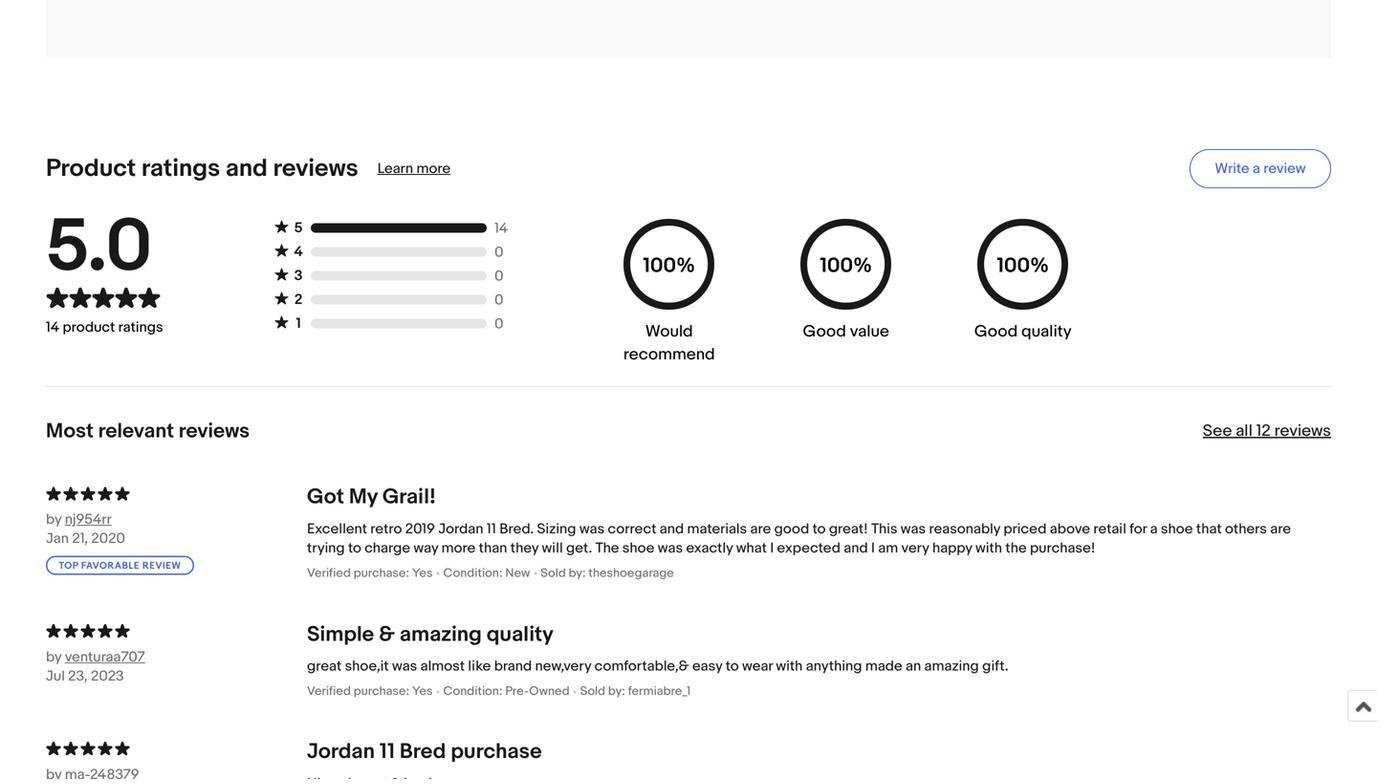 Task type: locate. For each thing, give the bounding box(es) containing it.
0 vertical spatial verified purchase: yes
[[307, 566, 433, 581]]

sold down new,very
[[580, 684, 605, 699]]

0 horizontal spatial shoe
[[622, 540, 655, 557]]

1 percents of reviewers think of this product as image from the top
[[46, 484, 307, 503]]

review right favorable
[[142, 560, 181, 572]]

0 horizontal spatial i
[[770, 540, 774, 557]]

11
[[487, 521, 496, 538], [380, 740, 395, 765]]

with inside excellent retro 2019 jordan 11 bred. sizing was correct and materials are good to great! this was reasonably priced above retail for a shoe that others are trying to charge way more than they will get. the shoe was exactly what i expected and i am very happy with the purchase!
[[976, 540, 1002, 557]]

1 horizontal spatial by:
[[608, 684, 625, 699]]

jordan up than
[[438, 521, 483, 538]]

1 horizontal spatial good
[[974, 322, 1018, 342]]

write
[[1215, 160, 1250, 177]]

4 0 from the top
[[495, 316, 504, 333]]

2 0 from the top
[[495, 268, 504, 285]]

verified down trying
[[307, 566, 351, 581]]

excellent retro 2019 jordan 11 bred. sizing was correct and materials are good to great! this was reasonably priced above retail for a shoe that others are trying to charge way more than they will get. the shoe was exactly what i expected and i am very happy with the purchase!
[[307, 521, 1291, 557]]

pre-
[[505, 684, 529, 699]]

1 horizontal spatial sold
[[580, 684, 605, 699]]

2 horizontal spatial to
[[813, 521, 826, 538]]

more
[[416, 160, 451, 177], [442, 540, 476, 557]]

condition: pre-owned
[[443, 684, 570, 699]]

2 vertical spatial to
[[726, 658, 739, 675]]

1 horizontal spatial shoe
[[1161, 521, 1193, 538]]

1 vertical spatial jordan
[[307, 740, 375, 765]]

1 verified from the top
[[307, 566, 351, 581]]

review right write
[[1264, 160, 1306, 177]]

verified purchase: yes down shoe,it
[[307, 684, 433, 699]]

11 left bred
[[380, 740, 395, 765]]

sold by: theshoegarage
[[541, 566, 674, 581]]

23,
[[68, 668, 88, 685]]

others
[[1225, 521, 1267, 538]]

11 up than
[[487, 521, 496, 538]]

see all 12 reviews
[[1203, 421, 1331, 441]]

yes
[[412, 566, 433, 581], [412, 684, 433, 699]]

1 vertical spatial by
[[46, 649, 62, 666]]

most
[[46, 419, 94, 444]]

review
[[1264, 160, 1306, 177], [142, 560, 181, 572]]

0 vertical spatial quality
[[1022, 322, 1072, 342]]

1 vertical spatial and
[[660, 521, 684, 538]]

are up what
[[750, 521, 771, 538]]

was
[[579, 521, 605, 538], [901, 521, 926, 538], [658, 540, 683, 557], [392, 658, 417, 675]]

would
[[645, 322, 693, 342]]

amazing
[[400, 622, 482, 648], [924, 658, 979, 675]]

0 vertical spatial with
[[976, 540, 1002, 557]]

0 vertical spatial yes
[[412, 566, 433, 581]]

my
[[349, 484, 378, 510]]

2 horizontal spatial and
[[844, 540, 868, 557]]

to right easy
[[726, 658, 739, 675]]

2 percents of reviewers think of this product as image from the top
[[46, 621, 307, 640]]

are
[[750, 521, 771, 538], [1270, 521, 1291, 538]]

0 horizontal spatial 11
[[380, 740, 395, 765]]

0 vertical spatial condition:
[[443, 566, 503, 581]]

2 by from the top
[[46, 649, 62, 666]]

by up jan
[[46, 511, 62, 528]]

reasonably
[[929, 521, 1000, 538]]

way
[[414, 540, 438, 557]]

3
[[294, 267, 303, 285]]

quality
[[1022, 322, 1072, 342], [487, 622, 554, 648]]

purchase
[[451, 740, 542, 765]]

2 good from the left
[[974, 322, 1018, 342]]

write a review link
[[1190, 149, 1331, 188]]

1 purchase: from the top
[[354, 566, 409, 581]]

purchase: down shoe,it
[[354, 684, 409, 699]]

good for good quality
[[974, 322, 1018, 342]]

condition: for amazing
[[443, 684, 503, 699]]

0 horizontal spatial good
[[803, 322, 846, 342]]

1 vertical spatial yes
[[412, 684, 433, 699]]

1 horizontal spatial i
[[871, 540, 875, 557]]

reviews
[[273, 154, 358, 183], [179, 419, 250, 444], [1275, 421, 1331, 441]]

condition: down than
[[443, 566, 503, 581]]

1 horizontal spatial to
[[726, 658, 739, 675]]

simple & amazing quality
[[307, 622, 554, 648]]

0 vertical spatial 14
[[495, 220, 508, 237]]

would recommend
[[623, 322, 715, 365]]

was down &
[[392, 658, 417, 675]]

1 horizontal spatial are
[[1270, 521, 1291, 538]]

1 vertical spatial ratings
[[118, 319, 163, 336]]

by nj954rr jan 21, 2020
[[46, 511, 125, 548]]

was up very in the right of the page
[[901, 521, 926, 538]]

1 vertical spatial verified
[[307, 684, 351, 699]]

anything
[[806, 658, 862, 675]]

condition: down like
[[443, 684, 503, 699]]

1 horizontal spatial reviews
[[273, 154, 358, 183]]

gift.
[[982, 658, 1009, 675]]

by venturaa707 jul 23, 2023
[[46, 649, 145, 685]]

1 horizontal spatial quality
[[1022, 322, 1072, 342]]

reviews right the relevant
[[179, 419, 250, 444]]

correct
[[608, 521, 657, 538]]

reviews up 5
[[273, 154, 358, 183]]

1 vertical spatial condition:
[[443, 684, 503, 699]]

0 vertical spatial purchase:
[[354, 566, 409, 581]]

0 vertical spatial by:
[[569, 566, 586, 581]]

0 horizontal spatial quality
[[487, 622, 554, 648]]

0 vertical spatial percents of reviewers think of this product as image
[[46, 484, 307, 503]]

reviews for see all 12 reviews
[[1275, 421, 1331, 441]]

shoe,it
[[345, 658, 389, 675]]

0 for 4
[[495, 244, 504, 261]]

more right way at the left bottom of page
[[442, 540, 476, 557]]

1 vertical spatial with
[[776, 658, 803, 675]]

got my grail!
[[307, 484, 436, 510]]

purchase!
[[1030, 540, 1095, 557]]

more right learn
[[416, 160, 451, 177]]

percents of reviewers think of this product as image
[[46, 484, 307, 503], [46, 621, 307, 640], [46, 739, 307, 758]]

0 vertical spatial jordan
[[438, 521, 483, 538]]

2 verified from the top
[[307, 684, 351, 699]]

by: down comfortable,&
[[608, 684, 625, 699]]

by for by venturaa707 jul 23, 2023
[[46, 649, 62, 666]]

5.0 out of 5 stars based on 14 product ratings image
[[46, 287, 163, 310]]

sizing
[[537, 521, 576, 538]]

2 are from the left
[[1270, 521, 1291, 538]]

retail
[[1094, 521, 1126, 538]]

2 condition: from the top
[[443, 684, 503, 699]]

100 percents of reviewers think of this product as good value element
[[796, 219, 896, 366]]

i right what
[[770, 540, 774, 557]]

1 vertical spatial verified purchase: yes
[[307, 684, 433, 699]]

1 horizontal spatial 14
[[495, 220, 508, 237]]

comfortable,&
[[595, 658, 689, 675]]

good
[[774, 521, 809, 538]]

get.
[[566, 540, 592, 557]]

1 horizontal spatial jordan
[[438, 521, 483, 538]]

condition: for grail!
[[443, 566, 503, 581]]

2 horizontal spatial reviews
[[1275, 421, 1331, 441]]

grail!
[[382, 484, 436, 510]]

by for by nj954rr jan 21, 2020
[[46, 511, 62, 528]]

condition:
[[443, 566, 503, 581], [443, 684, 503, 699]]

and
[[226, 154, 268, 183], [660, 521, 684, 538], [844, 540, 868, 557]]

by inside by venturaa707 jul 23, 2023
[[46, 649, 62, 666]]

3 0 from the top
[[495, 292, 504, 309]]

shoe left 'that'
[[1161, 521, 1193, 538]]

1 vertical spatial to
[[348, 540, 361, 557]]

2 purchase: from the top
[[354, 684, 409, 699]]

by:
[[569, 566, 586, 581], [608, 684, 625, 699]]

to down the "excellent"
[[348, 540, 361, 557]]

1 vertical spatial review
[[142, 560, 181, 572]]

purchase: for my
[[354, 566, 409, 581]]

1 horizontal spatial review
[[1264, 160, 1306, 177]]

for
[[1130, 521, 1147, 538]]

jordan left bred
[[307, 740, 375, 765]]

venturaa707
[[65, 649, 145, 666]]

will
[[542, 540, 563, 557]]

a right write
[[1253, 160, 1260, 177]]

with right wear
[[776, 658, 803, 675]]

write a review
[[1215, 160, 1306, 177]]

favorable
[[81, 560, 140, 572]]

verified purchase: yes for &
[[307, 684, 433, 699]]

1 0 from the top
[[495, 244, 504, 261]]

0 horizontal spatial reviews
[[179, 419, 250, 444]]

made
[[865, 658, 903, 675]]

to
[[813, 521, 826, 538], [348, 540, 361, 557], [726, 658, 739, 675]]

i left am
[[871, 540, 875, 557]]

1 vertical spatial 14
[[46, 319, 59, 336]]

expected
[[777, 540, 841, 557]]

jan
[[46, 530, 69, 548]]

ratings right product
[[141, 154, 220, 183]]

verified purchase: yes
[[307, 566, 433, 581], [307, 684, 433, 699]]

purchase: down charge at left
[[354, 566, 409, 581]]

1 vertical spatial by:
[[608, 684, 625, 699]]

nj954rr
[[65, 511, 112, 528]]

are right others
[[1270, 521, 1291, 538]]

0 horizontal spatial a
[[1150, 521, 1158, 538]]

0 vertical spatial sold
[[541, 566, 566, 581]]

by up jul
[[46, 649, 62, 666]]

more inside excellent retro 2019 jordan 11 bred. sizing was correct and materials are good to great! this was reasonably priced above retail for a shoe that others are trying to charge way more than they will get. the shoe was exactly what i expected and i am very happy with the purchase!
[[442, 540, 476, 557]]

1 verified purchase: yes from the top
[[307, 566, 433, 581]]

0 vertical spatial verified
[[307, 566, 351, 581]]

1 yes from the top
[[412, 566, 433, 581]]

with left the
[[976, 540, 1002, 557]]

a right for
[[1150, 521, 1158, 538]]

&
[[379, 622, 395, 648]]

1 horizontal spatial amazing
[[924, 658, 979, 675]]

yes down almost
[[412, 684, 433, 699]]

2 verified purchase: yes from the top
[[307, 684, 433, 699]]

by inside by nj954rr jan 21, 2020
[[46, 511, 62, 528]]

amazing up almost
[[400, 622, 482, 648]]

1 horizontal spatial with
[[976, 540, 1002, 557]]

good
[[803, 322, 846, 342], [974, 322, 1018, 342]]

i
[[770, 540, 774, 557], [871, 540, 875, 557]]

verified down great
[[307, 684, 351, 699]]

ratings down 5.0 out of 5 stars based on 14 product ratings image
[[118, 319, 163, 336]]

1 vertical spatial purchase:
[[354, 684, 409, 699]]

than
[[479, 540, 507, 557]]

percents of reviewers think of this product as image for simple
[[46, 621, 307, 640]]

sold down will
[[541, 566, 566, 581]]

verified purchase: yes down charge at left
[[307, 566, 433, 581]]

verified purchase: yes for my
[[307, 566, 433, 581]]

yes down way at the left bottom of page
[[412, 566, 433, 581]]

reviews right '12'
[[1275, 421, 1331, 441]]

was left the exactly
[[658, 540, 683, 557]]

0 horizontal spatial are
[[750, 521, 771, 538]]

0 vertical spatial by
[[46, 511, 62, 528]]

0 horizontal spatial amazing
[[400, 622, 482, 648]]

0 horizontal spatial sold
[[541, 566, 566, 581]]

0 vertical spatial review
[[1264, 160, 1306, 177]]

0 vertical spatial 11
[[487, 521, 496, 538]]

0 horizontal spatial review
[[142, 560, 181, 572]]

jordan inside excellent retro 2019 jordan 11 bred. sizing was correct and materials are good to great! this was reasonably priced above retail for a shoe that others are trying to charge way more than they will get. the shoe was exactly what i expected and i am very happy with the purchase!
[[438, 521, 483, 538]]

1 horizontal spatial a
[[1253, 160, 1260, 177]]

2 yes from the top
[[412, 684, 433, 699]]

14 for 14
[[495, 220, 508, 237]]

1 good from the left
[[803, 322, 846, 342]]

sold
[[541, 566, 566, 581], [580, 684, 605, 699]]

1 by from the top
[[46, 511, 62, 528]]

1 horizontal spatial 11
[[487, 521, 496, 538]]

14
[[495, 220, 508, 237], [46, 319, 59, 336]]

value
[[850, 322, 889, 342]]

3 percents of reviewers think of this product as image from the top
[[46, 739, 307, 758]]

0 horizontal spatial 14
[[46, 319, 59, 336]]

1 vertical spatial a
[[1150, 521, 1158, 538]]

0 vertical spatial amazing
[[400, 622, 482, 648]]

0 horizontal spatial by:
[[569, 566, 586, 581]]

0 vertical spatial ratings
[[141, 154, 220, 183]]

1 vertical spatial sold
[[580, 684, 605, 699]]

simple
[[307, 622, 374, 648]]

amazing right an
[[924, 658, 979, 675]]

materials
[[687, 521, 747, 538]]

1 vertical spatial percents of reviewers think of this product as image
[[46, 621, 307, 640]]

2 vertical spatial percents of reviewers think of this product as image
[[46, 739, 307, 758]]

0 vertical spatial and
[[226, 154, 268, 183]]

shoe down correct
[[622, 540, 655, 557]]

by: down get.
[[569, 566, 586, 581]]

0 vertical spatial to
[[813, 521, 826, 538]]

1 vertical spatial quality
[[487, 622, 554, 648]]

shoe
[[1161, 521, 1193, 538], [622, 540, 655, 557]]

sold by: fermiabre_1
[[580, 684, 691, 699]]

0 vertical spatial a
[[1253, 160, 1260, 177]]

1 vertical spatial shoe
[[622, 540, 655, 557]]

1 condition: from the top
[[443, 566, 503, 581]]

1 vertical spatial 11
[[380, 740, 395, 765]]

to up expected
[[813, 521, 826, 538]]

1 vertical spatial more
[[442, 540, 476, 557]]

verified
[[307, 566, 351, 581], [307, 684, 351, 699]]



Task type: vqa. For each thing, say whether or not it's contained in the screenshot.
0
yes



Task type: describe. For each thing, give the bounding box(es) containing it.
venturaa707 link
[[65, 648, 199, 667]]

yes for grail!
[[412, 566, 433, 581]]

got
[[307, 484, 344, 510]]

brand
[[494, 658, 532, 675]]

trying
[[307, 540, 345, 557]]

new,very
[[535, 658, 591, 675]]

recommend
[[623, 345, 715, 365]]

2
[[294, 291, 303, 308]]

condition: new
[[443, 566, 530, 581]]

wear
[[742, 658, 773, 675]]

was up get.
[[579, 521, 605, 538]]

an
[[906, 658, 921, 675]]

that
[[1196, 521, 1222, 538]]

4
[[294, 243, 303, 261]]

0 for 1
[[495, 316, 504, 333]]

very
[[901, 540, 929, 557]]

11 inside excellent retro 2019 jordan 11 bred. sizing was correct and materials are good to great! this was reasonably priced above retail for a shoe that others are trying to charge way more than they will get. the shoe was exactly what i expected and i am very happy with the purchase!
[[487, 521, 496, 538]]

top
[[59, 560, 79, 572]]

yes for amazing
[[412, 684, 433, 699]]

retro
[[370, 521, 402, 538]]

review for top favorable review
[[142, 560, 181, 572]]

learn
[[377, 160, 413, 177]]

almost
[[420, 658, 465, 675]]

0 horizontal spatial with
[[776, 658, 803, 675]]

2023
[[91, 668, 124, 685]]

fermiabre_1
[[628, 684, 691, 699]]

1 horizontal spatial and
[[660, 521, 684, 538]]

most relevant reviews
[[46, 419, 250, 444]]

product
[[63, 319, 115, 336]]

2 vertical spatial and
[[844, 540, 868, 557]]

good for good value
[[803, 322, 846, 342]]

by: for simple & amazing quality
[[608, 684, 625, 699]]

learn more
[[377, 160, 451, 177]]

0 vertical spatial more
[[416, 160, 451, 177]]

all
[[1236, 421, 1253, 441]]

0 horizontal spatial to
[[348, 540, 361, 557]]

review for write a review
[[1264, 160, 1306, 177]]

sold for got my grail!
[[541, 566, 566, 581]]

theshoegarage
[[589, 566, 674, 581]]

owned
[[529, 684, 570, 699]]

great
[[307, 658, 342, 675]]

1 i from the left
[[770, 540, 774, 557]]

bred
[[400, 740, 446, 765]]

easy
[[692, 658, 722, 675]]

charge
[[365, 540, 410, 557]]

14 product ratings
[[46, 319, 163, 336]]

good quality
[[974, 322, 1072, 342]]

1
[[296, 315, 301, 332]]

top favorable review
[[59, 560, 181, 572]]

jordan 11 bred purchase
[[307, 740, 542, 765]]

exactly
[[686, 540, 733, 557]]

like
[[468, 658, 491, 675]]

2019
[[405, 521, 435, 538]]

product
[[46, 154, 136, 183]]

purchase: for &
[[354, 684, 409, 699]]

good value
[[803, 322, 889, 342]]

bred.
[[499, 521, 534, 538]]

excellent
[[307, 521, 367, 538]]

verified for got
[[307, 566, 351, 581]]

percents of reviewers think of this product as image for got
[[46, 484, 307, 503]]

priced
[[1004, 521, 1047, 538]]

see
[[1203, 421, 1232, 441]]

a inside excellent retro 2019 jordan 11 bred. sizing was correct and materials are good to great! this was reasonably priced above retail for a shoe that others are trying to charge way more than they will get. the shoe was exactly what i expected and i am very happy with the purchase!
[[1150, 521, 1158, 538]]

happy
[[932, 540, 972, 557]]

100 percents of reviewers think of this product as good quality element
[[973, 219, 1073, 366]]

above
[[1050, 521, 1090, 538]]

they
[[511, 540, 539, 557]]

5
[[294, 219, 303, 237]]

new
[[505, 566, 530, 581]]

the
[[595, 540, 619, 557]]

what
[[736, 540, 767, 557]]

0 for 2
[[495, 292, 504, 309]]

great!
[[829, 521, 868, 538]]

1 are from the left
[[750, 521, 771, 538]]

0 for 3
[[495, 268, 504, 285]]

14 for 14 product ratings
[[46, 319, 59, 336]]

percents of reviewers think of this product as image for jordan
[[46, 739, 307, 758]]

product ratings and reviews
[[46, 154, 358, 183]]

this
[[871, 521, 898, 538]]

12
[[1256, 421, 1271, 441]]

1 vertical spatial amazing
[[924, 658, 979, 675]]

by: for got my grail!
[[569, 566, 586, 581]]

2 i from the left
[[871, 540, 875, 557]]

verified for simple
[[307, 684, 351, 699]]

great shoe,it was almost like brand new,very comfortable,& easy to wear with anything made an amazing gift.
[[307, 658, 1009, 675]]

nj954rr link
[[65, 510, 199, 529]]

100 percents of reviewers think of this product as would recommend element
[[619, 219, 719, 366]]

the
[[1006, 540, 1027, 557]]

relevant
[[98, 419, 174, 444]]

0 horizontal spatial and
[[226, 154, 268, 183]]

reviews for product ratings and reviews
[[273, 154, 358, 183]]

learn more link
[[377, 160, 451, 177]]

5.0
[[46, 203, 152, 293]]

2020
[[91, 530, 125, 548]]

0 vertical spatial shoe
[[1161, 521, 1193, 538]]

21,
[[72, 530, 88, 548]]

0 horizontal spatial jordan
[[307, 740, 375, 765]]

sold for simple & amazing quality
[[580, 684, 605, 699]]

jul
[[46, 668, 65, 685]]



